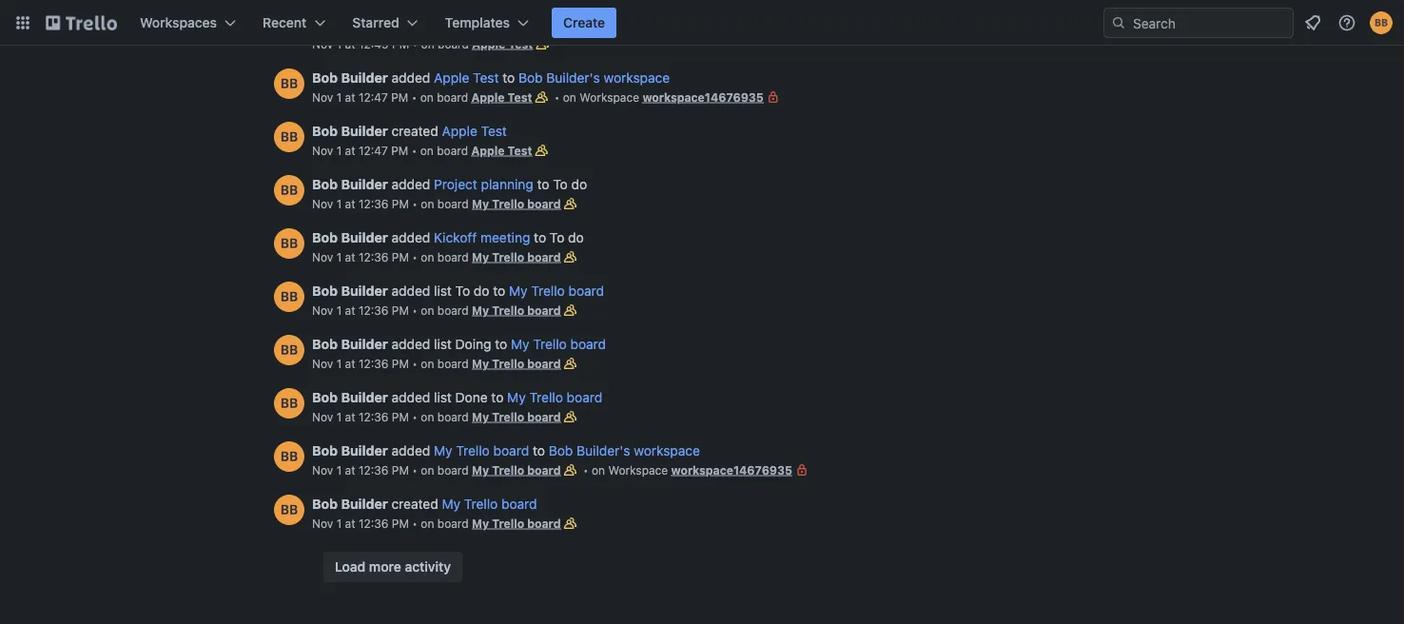 Task type: describe. For each thing, give the bounding box(es) containing it.
12:49
[[359, 37, 389, 50]]

templates
[[445, 15, 510, 30]]

recent button
[[251, 8, 337, 38]]

builder for bob builder added list doing to my trello board
[[341, 336, 388, 352]]

bob builder created my trello board
[[312, 496, 537, 512]]

do for bob builder added kickoff meeting to to do
[[568, 230, 584, 245]]

create button
[[552, 8, 617, 38]]

4 1 from the top
[[336, 197, 342, 210]]

apple down the nov 1 at 12:49 pm • on board apple test
[[434, 70, 469, 86]]

1 12:47 from the top
[[359, 90, 388, 104]]

builder for bob builder added my trello board to bob builder's workspace
[[341, 443, 388, 459]]

4 nov 1 at 12:36 pm • on board my trello board from the top
[[312, 357, 561, 370]]

4 bob builder (bobbuilder40) image from the top
[[274, 495, 304, 525]]

my down bob builder added my trello board to bob builder's workspace
[[472, 463, 489, 477]]

• down bob builder added list to do to my trello board
[[412, 304, 418, 317]]

• down bob builder added kickoff meeting to to do
[[412, 250, 418, 264]]

bob builder added project planning to to do
[[312, 176, 587, 192]]

bob for bob builder added kickoff meeting to to do
[[312, 230, 338, 245]]

bob for bob builder added list done to my trello board
[[312, 390, 338, 405]]

1 at from the top
[[345, 37, 355, 50]]

search image
[[1111, 15, 1127, 30]]

5 nov 1 at 12:36 pm • on board my trello board from the top
[[312, 410, 561, 423]]

builder for bob builder added list to do to my trello board
[[341, 283, 388, 299]]

bob for bob builder created my trello board
[[312, 496, 338, 512]]

• up bob builder created apple test
[[412, 90, 417, 104]]

4 12:36 from the top
[[359, 357, 389, 370]]

back to home image
[[46, 8, 117, 38]]

2 at from the top
[[345, 90, 355, 104]]

nov 1 at 12:36 pm link for bob builder added project planning to to do
[[312, 197, 409, 210]]

builder for bob builder added apple test to bob builder's workspace
[[341, 70, 388, 86]]

4 nov from the top
[[312, 197, 333, 210]]

2 12:47 from the top
[[359, 144, 388, 157]]

pm right 12:49
[[392, 37, 409, 50]]

3 nov from the top
[[312, 144, 333, 157]]

4 at from the top
[[345, 197, 355, 210]]

2 12:36 from the top
[[359, 250, 389, 264]]

bob for bob builder added list doing to my trello board
[[312, 336, 338, 352]]

on up bob builder created apple test
[[420, 90, 434, 104]]

pm down bob builder added list doing to my trello board
[[392, 357, 409, 370]]

all members of the workspace can see and edit this board. image for to
[[532, 88, 551, 107]]

• on workspace workspace14676935 for bob builder added my trello board to bob builder's workspace
[[580, 463, 793, 477]]

bob builder (bobbuilder40) image for to to do
[[274, 175, 304, 206]]

on down bob builder created apple test
[[420, 144, 434, 157]]

1 vertical spatial workspace
[[634, 443, 700, 459]]

3 bob builder (bobbuilder40) image from the top
[[274, 441, 304, 472]]

8 at from the top
[[345, 410, 355, 423]]

pm down bob builder created my trello board
[[392, 517, 409, 530]]

workspace14676935 link for bob builder added my trello board to bob builder's workspace
[[671, 463, 793, 477]]

workspace14676935 for bob builder added my trello board to bob builder's workspace
[[671, 463, 793, 477]]

meeting
[[480, 230, 530, 245]]

apple test link for • on workspace
[[471, 90, 532, 104]]

to for done
[[491, 390, 504, 405]]

2 nov 1 at 12:36 pm • on board my trello board from the top
[[312, 250, 561, 264]]

apple test link up project planning link
[[442, 123, 507, 139]]

on down bob builder added kickoff meeting to to do
[[421, 250, 434, 264]]

3 12:36 from the top
[[359, 304, 389, 317]]

bob builder's workspace link for builder's
[[549, 443, 700, 459]]

apple up project planning link
[[471, 144, 505, 157]]

pm down bob builder created apple test
[[391, 144, 409, 157]]

to for test
[[503, 70, 515, 86]]

Search field
[[1127, 9, 1293, 37]]

apple test link for nov 1 at 12:49 pm • on board apple test
[[472, 37, 533, 50]]

done
[[455, 390, 488, 405]]

9 at from the top
[[345, 463, 355, 477]]

on up bob builder created my trello board
[[421, 463, 434, 477]]

6 nov from the top
[[312, 304, 333, 317]]

list for doing
[[434, 336, 452, 352]]

0 notifications image
[[1302, 11, 1324, 34]]

7 nov 1 at 12:36 pm • on board my trello board from the top
[[312, 517, 561, 530]]

apple up the project
[[442, 123, 477, 139]]

created for apple test
[[392, 123, 438, 139]]

7 nov from the top
[[312, 357, 333, 370]]

to for planning
[[537, 176, 549, 192]]

bob builder (bobbuilder40) image for bob builder added list doing to my trello board
[[274, 335, 304, 365]]

project
[[434, 176, 477, 192]]

do for bob builder added project planning to to do
[[571, 176, 587, 192]]

builder for bob builder created my trello board
[[341, 496, 388, 512]]

• down bob builder created apple test
[[412, 144, 417, 157]]

starred
[[352, 15, 399, 30]]

my right done
[[507, 390, 526, 405]]

my down bob builder added list done to my trello board
[[434, 443, 453, 459]]

7 at from the top
[[345, 357, 355, 370]]

8 nov from the top
[[312, 410, 333, 423]]

1 nov 1 at 12:36 pm • on board my trello board from the top
[[312, 197, 561, 210]]

doing
[[455, 336, 491, 352]]

2 vertical spatial to
[[455, 283, 470, 299]]

workspaces button
[[128, 8, 247, 38]]

load more activity
[[335, 559, 451, 575]]

apple down templates
[[472, 37, 506, 50]]

on right 12:49
[[421, 37, 434, 50]]

added for trello
[[392, 443, 430, 459]]

workspace14676935 for bob builder added apple test to bob builder's workspace
[[643, 90, 764, 104]]

my down bob builder added list to do to my trello board
[[472, 304, 489, 317]]

pm down bob builder added list done to my trello board
[[392, 410, 409, 423]]

apple test link down the nov 1 at 12:49 pm • on board apple test
[[434, 70, 499, 86]]

7 12:36 from the top
[[359, 517, 389, 530]]

to for bob builder added kickoff meeting to to do
[[550, 230, 565, 245]]

bob builder added apple test to bob builder's workspace
[[312, 70, 670, 86]]

my down done
[[472, 410, 489, 423]]

my down kickoff meeting link
[[472, 250, 489, 264]]

5 at from the top
[[345, 250, 355, 264]]

6 1 from the top
[[336, 304, 342, 317]]

created for my trello board
[[392, 496, 438, 512]]

10 1 from the top
[[336, 517, 342, 530]]

added for done
[[392, 390, 430, 405]]

• up bob builder created my trello board
[[412, 463, 418, 477]]

bob for bob builder added my trello board to bob builder's workspace
[[312, 443, 338, 459]]

planning
[[481, 176, 533, 192]]

to for meeting
[[534, 230, 546, 245]]

all members of the workspace can see and edit this board. image for bob builder added list done to my trello board
[[561, 407, 580, 426]]

• on workspace workspace14676935 for bob builder added apple test to bob builder's workspace
[[551, 90, 764, 104]]

• down bob builder added project planning to to do
[[412, 197, 418, 210]]

workspace for builder's
[[608, 463, 668, 477]]

project planning link
[[434, 176, 533, 192]]

2 vertical spatial do
[[474, 283, 489, 299]]

pm down bob builder added kickoff meeting to to do
[[392, 250, 409, 264]]

bob builder added list done to my trello board
[[312, 390, 603, 405]]



Task type: locate. For each thing, give the bounding box(es) containing it.
0 vertical spatial workspace
[[580, 90, 639, 104]]

pm down bob builder added project planning to to do
[[392, 197, 409, 210]]

6 at from the top
[[345, 304, 355, 317]]

workspace
[[604, 70, 670, 86], [634, 443, 700, 459]]

12:36 down bob builder added kickoff meeting to to do
[[359, 250, 389, 264]]

12:36 down bob builder added list done to my trello board
[[359, 410, 389, 423]]

nov 1 at 12:47 pm • on board apple test
[[312, 90, 532, 104], [312, 144, 532, 157]]

1 vertical spatial list
[[434, 336, 452, 352]]

nov 1 at 12:36 pm • on board my trello board down bob builder added project planning to to do
[[312, 197, 561, 210]]

5 1 from the top
[[336, 250, 342, 264]]

to
[[503, 70, 515, 86], [537, 176, 549, 192], [534, 230, 546, 245], [493, 283, 505, 299], [495, 336, 507, 352], [491, 390, 504, 405], [533, 443, 545, 459]]

builder's
[[546, 70, 600, 86], [577, 443, 630, 459]]

• down bob builder added list done to my trello board
[[412, 410, 418, 423]]

pm up bob builder created my trello board
[[392, 463, 409, 477]]

0 vertical spatial workspace14676935 link
[[643, 90, 764, 104]]

1 1 from the top
[[336, 37, 342, 50]]

8 builder from the top
[[341, 443, 388, 459]]

6 added from the top
[[392, 390, 430, 405]]

3 added from the top
[[392, 230, 430, 245]]

nov
[[312, 37, 333, 50], [312, 90, 333, 104], [312, 144, 333, 157], [312, 197, 333, 210], [312, 250, 333, 264], [312, 304, 333, 317], [312, 357, 333, 370], [312, 410, 333, 423], [312, 463, 333, 477], [312, 517, 333, 530]]

0 vertical spatial created
[[392, 123, 438, 139]]

board
[[438, 37, 469, 50], [437, 90, 468, 104], [437, 144, 468, 157], [437, 197, 469, 210], [527, 197, 561, 210], [437, 250, 469, 264], [527, 250, 561, 264], [568, 283, 604, 299], [437, 304, 469, 317], [527, 304, 561, 317], [570, 336, 606, 352], [437, 357, 469, 370], [527, 357, 561, 370], [567, 390, 603, 405], [437, 410, 469, 423], [527, 410, 561, 423], [493, 443, 529, 459], [437, 463, 469, 477], [527, 463, 561, 477], [501, 496, 537, 512], [437, 517, 469, 530], [527, 517, 561, 530]]

1 vertical spatial • on workspace workspace14676935
[[580, 463, 793, 477]]

nov 1 at 12:47 pm • on board apple test down bob builder created apple test
[[312, 144, 532, 157]]

12:47 down bob builder created apple test
[[359, 144, 388, 157]]

bob for bob builder created apple test
[[312, 123, 338, 139]]

0 vertical spatial nov 1 at 12:36 pm link
[[312, 197, 409, 210]]

5 added from the top
[[392, 336, 430, 352]]

• right 12:49
[[412, 37, 418, 50]]

12:36 down bob builder added list to do to my trello board
[[359, 304, 389, 317]]

open information menu image
[[1338, 13, 1357, 32]]

1 vertical spatial 12:47
[[359, 144, 388, 157]]

•
[[412, 37, 418, 50], [412, 90, 417, 104], [554, 90, 560, 104], [412, 144, 417, 157], [412, 197, 418, 210], [412, 250, 418, 264], [412, 304, 418, 317], [412, 357, 418, 370], [412, 410, 418, 423], [412, 463, 418, 477], [583, 463, 589, 477], [412, 517, 418, 530]]

12:47
[[359, 90, 388, 104], [359, 144, 388, 157]]

5 12:36 from the top
[[359, 410, 389, 423]]

my right doing
[[511, 336, 530, 352]]

apple test link down bob builder added apple test to bob builder's workspace in the left top of the page
[[471, 90, 532, 104]]

my
[[472, 197, 489, 210], [472, 250, 489, 264], [509, 283, 528, 299], [472, 304, 489, 317], [511, 336, 530, 352], [472, 357, 489, 370], [507, 390, 526, 405], [472, 410, 489, 423], [434, 443, 453, 459], [472, 463, 489, 477], [442, 496, 461, 512], [472, 517, 489, 530]]

1 list from the top
[[434, 283, 452, 299]]

on
[[421, 37, 434, 50], [420, 90, 434, 104], [563, 90, 576, 104], [420, 144, 434, 157], [421, 197, 434, 210], [421, 250, 434, 264], [421, 304, 434, 317], [421, 357, 434, 370], [421, 410, 434, 423], [421, 463, 434, 477], [592, 463, 605, 477], [421, 517, 434, 530]]

added down the nov 1 at 12:49 pm • on board apple test
[[392, 70, 430, 86]]

added left doing
[[392, 336, 430, 352]]

2 vertical spatial list
[[434, 390, 452, 405]]

do down kickoff meeting link
[[474, 283, 489, 299]]

apple down bob builder added apple test to bob builder's workspace in the left top of the page
[[471, 90, 505, 104]]

9 builder from the top
[[341, 496, 388, 512]]

1 added from the top
[[392, 70, 430, 86]]

12:36 down bob builder added project planning to to do
[[359, 197, 389, 210]]

on down bob builder added list doing to my trello board
[[421, 357, 434, 370]]

4 builder from the top
[[341, 230, 388, 245]]

1 bob builder (bobbuilder40) image from the top
[[274, 69, 304, 99]]

nov 1 at 12:36 pm • on board my trello board
[[312, 197, 561, 210], [312, 250, 561, 264], [312, 304, 561, 317], [312, 357, 561, 370], [312, 410, 561, 423], [312, 463, 561, 477], [312, 517, 561, 530]]

1 builder from the top
[[341, 70, 388, 86]]

bob builder (bobbuilder40) image
[[274, 69, 304, 99], [274, 228, 304, 259], [274, 441, 304, 472], [274, 495, 304, 525]]

bob builder created apple test
[[312, 123, 507, 139]]

12:36 down bob builder added list doing to my trello board
[[359, 357, 389, 370]]

bob builder added list to do to my trello board
[[312, 283, 604, 299]]

load
[[335, 559, 366, 575]]

1 vertical spatial workspace
[[608, 463, 668, 477]]

2 list from the top
[[434, 336, 452, 352]]

create
[[563, 15, 605, 30]]

0 vertical spatial list
[[434, 283, 452, 299]]

bob builder added kickoff meeting to to do
[[312, 230, 584, 245]]

activity
[[405, 559, 451, 575]]

nov 1 at 12:36 pm • on board my trello board up bob builder created my trello board
[[312, 463, 561, 477]]

0 vertical spatial • on workspace workspace14676935
[[551, 90, 764, 104]]

to for bob builder added project planning to to do
[[553, 176, 568, 192]]

2 1 from the top
[[336, 90, 342, 104]]

workspaces
[[140, 15, 217, 30]]

created up activity
[[392, 496, 438, 512]]

list left done
[[434, 390, 452, 405]]

5 nov from the top
[[312, 250, 333, 264]]

recent
[[263, 15, 307, 30]]

12:36
[[359, 197, 389, 210], [359, 250, 389, 264], [359, 304, 389, 317], [359, 357, 389, 370], [359, 410, 389, 423], [359, 463, 389, 477], [359, 517, 389, 530]]

workspace14676935 link
[[643, 90, 764, 104], [671, 463, 793, 477]]

list down bob builder added kickoff meeting to to do
[[434, 283, 452, 299]]

1 vertical spatial builder's
[[577, 443, 630, 459]]

1 vertical spatial bob builder's workspace link
[[549, 443, 700, 459]]

builder for bob builder created apple test
[[341, 123, 388, 139]]

my down doing
[[472, 357, 489, 370]]

at
[[345, 37, 355, 50], [345, 90, 355, 104], [345, 144, 355, 157], [345, 197, 355, 210], [345, 250, 355, 264], [345, 304, 355, 317], [345, 357, 355, 370], [345, 410, 355, 423], [345, 463, 355, 477], [345, 517, 355, 530]]

nov 1 at 12:36 pm link down bob builder created apple test
[[312, 197, 409, 210]]

to
[[553, 176, 568, 192], [550, 230, 565, 245], [455, 283, 470, 299]]

do
[[571, 176, 587, 192], [568, 230, 584, 245], [474, 283, 489, 299]]

• down bob builder added apple test to bob builder's workspace in the left top of the page
[[554, 90, 560, 104]]

added left kickoff
[[392, 230, 430, 245]]

0 vertical spatial builder's
[[546, 70, 600, 86]]

more
[[369, 559, 401, 575]]

bob builder (bobbuilder40) image for bob builder added list to do to my trello board
[[274, 282, 304, 312]]

test
[[508, 37, 533, 50], [473, 70, 499, 86], [508, 90, 532, 104], [481, 123, 507, 139], [508, 144, 532, 157]]

added for planning
[[392, 176, 430, 192]]

12:47 up bob builder created apple test
[[359, 90, 388, 104]]

primary element
[[0, 0, 1404, 46]]

load more activity link
[[323, 552, 462, 582]]

1 vertical spatial to
[[550, 230, 565, 245]]

bob builder added my trello board to bob builder's workspace
[[312, 443, 700, 459]]

workspace
[[580, 90, 639, 104], [608, 463, 668, 477]]

0 vertical spatial 12:47
[[359, 90, 388, 104]]

my down project planning link
[[472, 197, 489, 210]]

apple
[[472, 37, 506, 50], [434, 70, 469, 86], [471, 90, 505, 104], [442, 123, 477, 139], [471, 144, 505, 157]]

apple test link down templates
[[472, 37, 533, 50]]

added left done
[[392, 390, 430, 405]]

do right meeting
[[568, 230, 584, 245]]

workspace14676935
[[643, 90, 764, 104], [671, 463, 793, 477]]

1 vertical spatial do
[[568, 230, 584, 245]]

1 nov 1 at 12:47 pm • on board apple test from the top
[[312, 90, 532, 104]]

list for to
[[434, 283, 452, 299]]

workspace for workspace
[[580, 90, 639, 104]]

added for test
[[392, 70, 430, 86]]

pm
[[392, 37, 409, 50], [391, 90, 409, 104], [391, 144, 409, 157], [392, 197, 409, 210], [392, 250, 409, 264], [392, 304, 409, 317], [392, 357, 409, 370], [392, 410, 409, 423], [392, 463, 409, 477], [392, 517, 409, 530]]

added for to
[[392, 283, 430, 299]]

list left doing
[[434, 336, 452, 352]]

added up bob builder created my trello board
[[392, 443, 430, 459]]

0 vertical spatial do
[[571, 176, 587, 192]]

nov 1 at 12:36 pm link
[[312, 197, 409, 210], [312, 250, 409, 264]]

kickoff meeting link
[[434, 230, 530, 245]]

• down bob builder added my trello board to bob builder's workspace
[[583, 463, 589, 477]]

nov 1 at 12:36 pm • on board my trello board down bob builder added kickoff meeting to to do
[[312, 250, 561, 264]]

7 added from the top
[[392, 443, 430, 459]]

to for doing
[[495, 336, 507, 352]]

3 builder from the top
[[341, 176, 388, 192]]

trello
[[492, 197, 524, 210], [492, 250, 524, 264], [531, 283, 565, 299], [492, 304, 524, 317], [533, 336, 567, 352], [492, 357, 524, 370], [529, 390, 563, 405], [492, 410, 524, 423], [456, 443, 490, 459], [492, 463, 524, 477], [464, 496, 498, 512], [492, 517, 524, 530]]

1 nov from the top
[[312, 37, 333, 50]]

0 vertical spatial to
[[553, 176, 568, 192]]

• down bob builder added list doing to my trello board
[[412, 357, 418, 370]]

on down bob builder created my trello board
[[421, 517, 434, 530]]

on down bob builder added list done to my trello board
[[421, 410, 434, 423]]

2 builder from the top
[[341, 123, 388, 139]]

apple test link
[[472, 37, 533, 50], [434, 70, 499, 86], [471, 90, 532, 104], [442, 123, 507, 139], [471, 144, 532, 157]]

4 added from the top
[[392, 283, 430, 299]]

on down bob builder added list to do to my trello board
[[421, 304, 434, 317]]

1 created from the top
[[392, 123, 438, 139]]

my up activity
[[442, 496, 461, 512]]

my down meeting
[[509, 283, 528, 299]]

2 bob builder (bobbuilder40) image from the top
[[274, 228, 304, 259]]

starred button
[[341, 8, 430, 38]]

my down bob builder created my trello board
[[472, 517, 489, 530]]

2 added from the top
[[392, 176, 430, 192]]

bob builder (bobbuilder40) image
[[1370, 11, 1393, 34], [274, 122, 304, 152], [274, 175, 304, 206], [274, 282, 304, 312], [274, 335, 304, 365], [274, 388, 304, 419]]

12:36 up more
[[359, 517, 389, 530]]

6 builder from the top
[[341, 336, 388, 352]]

3 at from the top
[[345, 144, 355, 157]]

2 nov 1 at 12:47 pm • on board apple test from the top
[[312, 144, 532, 157]]

all members of the workspace can see and edit this board. image
[[532, 141, 551, 160], [561, 194, 580, 213], [561, 247, 580, 266], [561, 461, 580, 480], [561, 514, 580, 533]]

1 vertical spatial nov 1 at 12:36 pm link
[[312, 250, 409, 264]]

0 vertical spatial workspace
[[604, 70, 670, 86]]

apple test link for nov 1 at 12:47 pm • on board apple test
[[471, 144, 532, 157]]

all members of the workspace can see and edit this board. image
[[533, 34, 552, 53], [532, 88, 551, 107], [561, 301, 580, 320], [561, 354, 580, 373], [561, 407, 580, 426]]

1 vertical spatial nov 1 at 12:47 pm • on board apple test
[[312, 144, 532, 157]]

this workspace is private. it's not indexed or visible to those outside the workspace. image
[[764, 88, 783, 107]]

8 1 from the top
[[336, 410, 342, 423]]

bob builder (bobbuilder40) image for bob builder created apple test
[[274, 122, 304, 152]]

3 nov 1 at 12:36 pm • on board my trello board from the top
[[312, 304, 561, 317]]

builder for bob builder added project planning to to do
[[341, 176, 388, 192]]

1 12:36 from the top
[[359, 197, 389, 210]]

bob for bob builder added project planning to to do
[[312, 176, 338, 192]]

bob for bob builder added list to do to my trello board
[[312, 283, 338, 299]]

workspace14676935 link for bob builder added apple test to bob builder's workspace
[[643, 90, 764, 104]]

2 nov from the top
[[312, 90, 333, 104]]

added for doing
[[392, 336, 430, 352]]

created
[[392, 123, 438, 139], [392, 496, 438, 512]]

bob for bob builder added apple test to bob builder's workspace
[[312, 70, 338, 86]]

nov 1 at 12:47 pm • on board apple test up bob builder created apple test
[[312, 90, 532, 104]]

added
[[392, 70, 430, 86], [392, 176, 430, 192], [392, 230, 430, 245], [392, 283, 430, 299], [392, 336, 430, 352], [392, 390, 430, 405], [392, 443, 430, 459]]

builder for bob builder added list done to my trello board
[[341, 390, 388, 405]]

3 list from the top
[[434, 390, 452, 405]]

2 nov 1 at 12:36 pm link from the top
[[312, 250, 409, 264]]

to right meeting
[[550, 230, 565, 245]]

bob builder (bobbuilder40) image for bob builder added list done to my trello board
[[274, 388, 304, 419]]

pm down bob builder added list to do to my trello board
[[392, 304, 409, 317]]

added for meeting
[[392, 230, 430, 245]]

0 vertical spatial nov 1 at 12:47 pm • on board apple test
[[312, 90, 532, 104]]

kickoff
[[434, 230, 477, 245]]

1 vertical spatial workspace14676935 link
[[671, 463, 793, 477]]

9 1 from the top
[[336, 463, 342, 477]]

on down create button
[[563, 90, 576, 104]]

on down bob builder added my trello board to bob builder's workspace
[[592, 463, 605, 477]]

nov 1 at 12:36 pm • on board my trello board down bob builder added list done to my trello board
[[312, 410, 561, 423]]

nov 1 at 12:49 pm • on board apple test
[[312, 37, 533, 50]]

to right planning
[[553, 176, 568, 192]]

1
[[336, 37, 342, 50], [336, 90, 342, 104], [336, 144, 342, 157], [336, 197, 342, 210], [336, 250, 342, 264], [336, 304, 342, 317], [336, 357, 342, 370], [336, 410, 342, 423], [336, 463, 342, 477], [336, 517, 342, 530]]

list for done
[[434, 390, 452, 405]]

to up bob builder added list doing to my trello board
[[455, 283, 470, 299]]

bob
[[312, 70, 338, 86], [518, 70, 543, 86], [312, 123, 338, 139], [312, 176, 338, 192], [312, 230, 338, 245], [312, 283, 338, 299], [312, 336, 338, 352], [312, 390, 338, 405], [312, 443, 338, 459], [549, 443, 573, 459], [312, 496, 338, 512]]

all members of the workspace can see and edit this board. image for bob builder added list to do to my trello board
[[561, 301, 580, 320]]

bob builder's workspace link for workspace
[[518, 70, 670, 86]]

nov 1 at 12:36 pm • on board my trello board down bob builder created my trello board
[[312, 517, 561, 530]]

templates button
[[434, 8, 540, 38]]

0 vertical spatial bob builder's workspace link
[[518, 70, 670, 86]]

1 vertical spatial created
[[392, 496, 438, 512]]

bob builder added list doing to my trello board
[[312, 336, 606, 352]]

do right planning
[[571, 176, 587, 192]]

2 created from the top
[[392, 496, 438, 512]]

1 vertical spatial workspace14676935
[[671, 463, 793, 477]]

7 builder from the top
[[341, 390, 388, 405]]

bob builder's workspace link
[[518, 70, 670, 86], [549, 443, 700, 459]]

pm up bob builder created apple test
[[391, 90, 409, 104]]

10 at from the top
[[345, 517, 355, 530]]

my trello board link
[[472, 197, 561, 210], [472, 250, 561, 264], [509, 283, 604, 299], [472, 304, 561, 317], [511, 336, 606, 352], [472, 357, 561, 370], [507, 390, 603, 405], [472, 410, 561, 423], [434, 443, 529, 459], [472, 463, 561, 477], [442, 496, 537, 512], [472, 517, 561, 530]]

this workspace is private. it's not indexed or visible to those outside the workspace. image
[[793, 461, 812, 480]]

nov 1 at 12:36 pm link down bob builder added kickoff meeting to to do
[[312, 250, 409, 264]]

bob builder (bobbuilder40) image inside primary element
[[1370, 11, 1393, 34]]

7 1 from the top
[[336, 357, 342, 370]]

added left the project
[[392, 176, 430, 192]]

apple test link up planning
[[471, 144, 532, 157]]

6 12:36 from the top
[[359, 463, 389, 477]]

added down bob builder added kickoff meeting to to do
[[392, 283, 430, 299]]

builder
[[341, 70, 388, 86], [341, 123, 388, 139], [341, 176, 388, 192], [341, 230, 388, 245], [341, 283, 388, 299], [341, 336, 388, 352], [341, 390, 388, 405], [341, 443, 388, 459], [341, 496, 388, 512]]

6 nov 1 at 12:36 pm • on board my trello board from the top
[[312, 463, 561, 477]]

5 builder from the top
[[341, 283, 388, 299]]

• on workspace workspace14676935
[[551, 90, 764, 104], [580, 463, 793, 477]]

9 nov from the top
[[312, 463, 333, 477]]

0 vertical spatial workspace14676935
[[643, 90, 764, 104]]

all members of the workspace can see and edit this board. image for bob builder added list doing to my trello board
[[561, 354, 580, 373]]

builder for bob builder added kickoff meeting to to do
[[341, 230, 388, 245]]

12:36 up bob builder created my trello board
[[359, 463, 389, 477]]

nov 1 at 12:36 pm • on board my trello board down bob builder added list to do to my trello board
[[312, 304, 561, 317]]

nov 1 at 12:36 pm • on board my trello board down bob builder added list doing to my trello board
[[312, 357, 561, 370]]

list
[[434, 283, 452, 299], [434, 336, 452, 352], [434, 390, 452, 405]]

on down bob builder added project planning to to do
[[421, 197, 434, 210]]

created up bob builder added project planning to to do
[[392, 123, 438, 139]]

3 1 from the top
[[336, 144, 342, 157]]

• down bob builder created my trello board
[[412, 517, 418, 530]]

10 nov from the top
[[312, 517, 333, 530]]

1 nov 1 at 12:36 pm link from the top
[[312, 197, 409, 210]]

nov 1 at 12:36 pm link for bob builder added kickoff meeting to to do
[[312, 250, 409, 264]]



Task type: vqa. For each thing, say whether or not it's contained in the screenshot.
• on Workspace workspace14676935 to the top
yes



